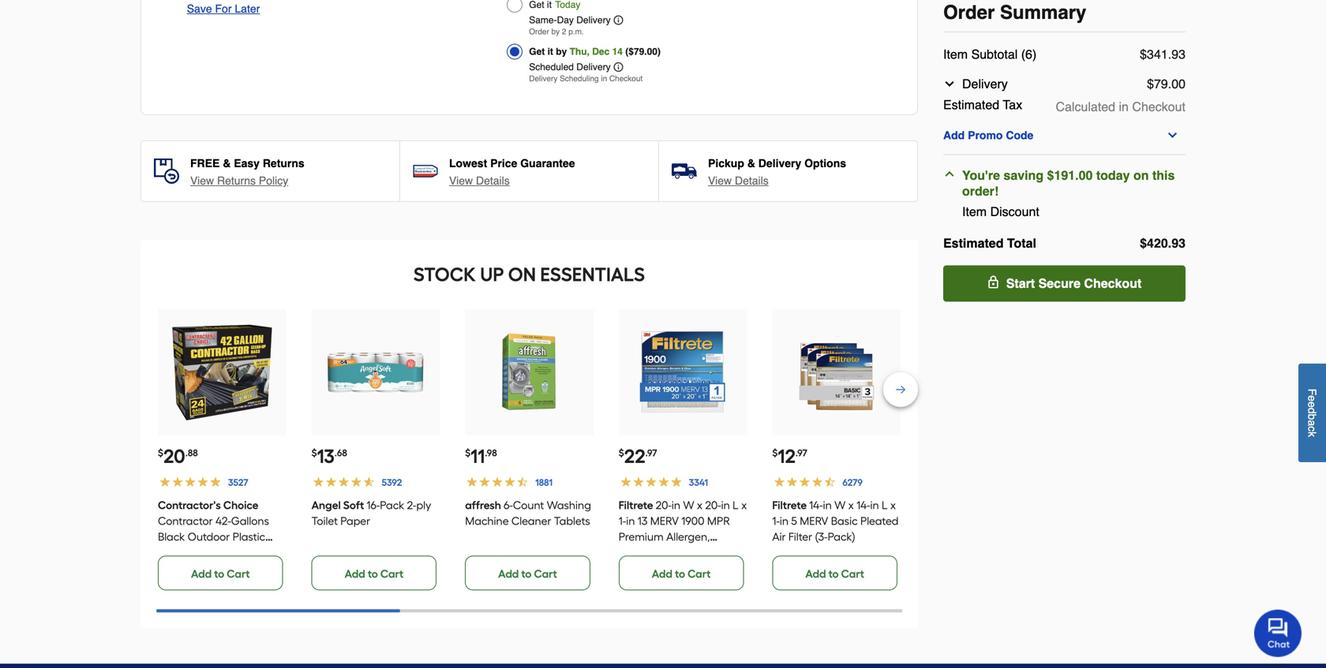Task type: vqa. For each thing, say whether or not it's contained in the screenshot.
it
yes



Task type: describe. For each thing, give the bounding box(es) containing it.
add promo code link
[[944, 129, 1186, 142]]

(6)
[[1021, 47, 1037, 62]]

$ for 341
[[1140, 47, 1147, 62]]

6-count washing machine cleaner tablets
[[465, 499, 591, 528]]

view details link for view
[[708, 173, 769, 189]]

flap
[[226, 546, 247, 560]]

free & easy returns view returns policy
[[190, 157, 305, 187]]

93 for $ 420 . 93
[[1172, 236, 1186, 251]]

w for 12
[[835, 499, 846, 512]]

chat invite button image
[[1255, 610, 1303, 658]]

affresh
[[465, 499, 501, 512]]

later
[[235, 2, 260, 15]]

thu,
[[570, 46, 590, 57]]

pack)
[[828, 531, 856, 544]]

.97 for 12
[[796, 448, 808, 459]]

pleated inside 20-in w x 20-in l x 1-in 13 merv 1900 mpr premium allergen, bacteria and virus electrostatic pleated air filter
[[683, 562, 721, 576]]

$ for 13
[[312, 448, 317, 459]]

22
[[624, 445, 646, 468]]

item discount
[[962, 204, 1040, 219]]

contractor's choice contractor 42-gallons black outdoor plastic construction flap tie trash bag (24-count)
[[158, 499, 269, 576]]

add for 22
[[652, 568, 673, 581]]

item for item discount
[[962, 204, 987, 219]]

pickup
[[708, 157, 744, 170]]

filter inside 14-in w x 14-in l x 1-in 5 merv basic pleated air filter (3-pack)
[[789, 531, 813, 544]]

angel
[[312, 499, 341, 512]]

add to cart for 12
[[806, 568, 865, 581]]

($79.00)
[[626, 46, 661, 57]]

20 list item
[[158, 310, 286, 591]]

easy
[[234, 157, 260, 170]]

14
[[612, 46, 623, 57]]

1- for 12
[[772, 515, 780, 528]]

cart for 13
[[380, 568, 404, 581]]

same-
[[529, 15, 557, 26]]

$ 79 .00
[[1147, 77, 1186, 91]]

$ for 20
[[158, 448, 163, 459]]

ply
[[416, 499, 431, 512]]

chevron down image
[[1167, 129, 1179, 142]]

mpr
[[707, 515, 730, 528]]

79
[[1154, 77, 1168, 91]]

22 list item
[[619, 310, 747, 591]]

air inside 14-in w x 14-in l x 1-in 5 merv basic pleated air filter (3-pack)
[[772, 531, 786, 544]]

. for 341
[[1168, 47, 1172, 62]]

view for free & easy returns view returns policy
[[190, 174, 214, 187]]

for
[[215, 2, 232, 15]]

11
[[471, 445, 485, 468]]

f e e d b a c k button
[[1299, 364, 1326, 463]]

add to cart link for 20
[[158, 556, 283, 591]]

filtrete for 22
[[619, 499, 653, 512]]

up
[[480, 263, 504, 286]]

1 horizontal spatial returns
[[263, 157, 305, 170]]

stock up on essentials
[[414, 263, 645, 286]]

checkout for calculated in checkout
[[1133, 99, 1186, 114]]

pleated inside 14-in w x 14-in l x 1-in 5 merv basic pleated air filter (3-pack)
[[861, 515, 899, 528]]

contractor's choice contractor 42-gallons black outdoor plastic construction flap tie trash bag (24-count) image
[[171, 321, 273, 424]]

view returns policy link
[[190, 173, 288, 189]]

item subtotal (6)
[[944, 47, 1037, 62]]

20-in w x 20-in l x 1-in 13 merv 1900 mpr premium allergen, bacteria and virus electrostatic pleated air filter
[[619, 499, 747, 591]]

$ 420 . 93
[[1140, 236, 1186, 251]]

guarantee
[[521, 157, 575, 170]]

scheduled delivery
[[529, 62, 611, 73]]

tie
[[250, 546, 265, 560]]

. for 420
[[1168, 236, 1172, 251]]

tax
[[1003, 98, 1023, 112]]

trash
[[158, 562, 186, 576]]

outdoor
[[188, 531, 230, 544]]

angel soft
[[312, 499, 364, 512]]

delivery down the scheduled
[[529, 74, 558, 83]]

3 x from the left
[[849, 499, 854, 512]]

discount
[[991, 204, 1040, 219]]

to for 13
[[368, 568, 378, 581]]

0 vertical spatial checkout
[[609, 74, 643, 83]]

pickup & delivery options view details
[[708, 157, 846, 187]]

f e e d b a c k
[[1306, 389, 1319, 438]]

black
[[158, 531, 185, 544]]

calculated in checkout
[[1056, 99, 1186, 114]]

$ 341 . 93
[[1140, 47, 1186, 62]]

$ 13 .68
[[312, 445, 347, 468]]

c
[[1306, 427, 1319, 432]]

add promo code
[[944, 129, 1034, 142]]

promo
[[968, 129, 1003, 142]]

order by 2 p.m.
[[529, 27, 584, 36]]

lowest price guarantee view details
[[449, 157, 575, 187]]

plastic
[[233, 531, 265, 544]]

2 14- from the left
[[857, 499, 870, 512]]

filter inside 20-in w x 20-in l x 1-in 13 merv 1900 mpr premium allergen, bacteria and virus electrostatic pleated air filter
[[619, 578, 643, 591]]

93 for $ 341 . 93
[[1172, 47, 1186, 62]]

allergen,
[[666, 531, 710, 544]]

affresh 6-count washing machine cleaner tablets image
[[478, 321, 581, 424]]

scheduled
[[529, 62, 574, 73]]

420
[[1147, 236, 1168, 251]]

filtrete 20-in w x 20-in l x 1-in 13 merv 1900 mpr premium allergen, bacteria and virus electrostatic pleated air filter image
[[632, 321, 734, 424]]

add for 20
[[191, 568, 212, 581]]

d
[[1306, 408, 1319, 414]]

save for later button
[[187, 1, 260, 17]]

delivery up the p.m.
[[577, 15, 611, 26]]

item for item subtotal (6)
[[944, 47, 968, 62]]

$ for 11
[[465, 448, 471, 459]]

it
[[548, 46, 553, 57]]

$ 20 .88
[[158, 445, 198, 468]]

delivery scheduling in checkout
[[529, 74, 643, 83]]

same-day delivery
[[529, 15, 611, 26]]

electrostatic
[[619, 562, 680, 576]]

saving
[[1004, 168, 1044, 183]]

1 x from the left
[[697, 499, 703, 512]]

16-pack 2-ply toilet paper
[[312, 499, 431, 528]]

$ 22 .97
[[619, 445, 657, 468]]

merv for 22
[[650, 515, 679, 528]]

(24-
[[211, 562, 230, 576]]

essentials
[[540, 263, 645, 286]]

add to cart link for 22
[[619, 556, 744, 591]]

estimated tax
[[944, 98, 1023, 112]]

filtrete for 12
[[772, 499, 807, 512]]

delivery up estimated tax
[[962, 77, 1008, 91]]

on
[[508, 263, 536, 286]]

start secure checkout
[[1006, 276, 1142, 291]]

order!
[[962, 184, 999, 199]]



Task type: locate. For each thing, give the bounding box(es) containing it.
details down price
[[476, 174, 510, 187]]

checkout
[[609, 74, 643, 83], [1133, 99, 1186, 114], [1084, 276, 1142, 291]]

0 horizontal spatial 14-
[[809, 499, 823, 512]]

add to cart inside 20 'list item'
[[191, 568, 250, 581]]

f
[[1306, 389, 1319, 396]]

you're saving  $191.00  today on this order! link
[[944, 168, 1180, 199]]

2 93 from the top
[[1172, 236, 1186, 251]]

$ for 420
[[1140, 236, 1147, 251]]

paper
[[341, 515, 370, 528]]

start
[[1006, 276, 1035, 291]]

add for 13
[[345, 568, 365, 581]]

air
[[772, 531, 786, 544], [724, 562, 737, 576]]

& for pickup
[[748, 157, 756, 170]]

gallons
[[231, 515, 269, 528]]

1 w from the left
[[683, 499, 695, 512]]

toilet
[[312, 515, 338, 528]]

0 horizontal spatial view details link
[[449, 173, 510, 189]]

cart down 16-pack 2-ply toilet paper
[[380, 568, 404, 581]]

5 to from the left
[[829, 568, 839, 581]]

(3-
[[815, 531, 828, 544]]

chevron down image
[[944, 78, 956, 90]]

. down this on the top of the page
[[1168, 236, 1172, 251]]

info image
[[614, 15, 623, 25]]

to for 11
[[521, 568, 532, 581]]

& left easy
[[223, 157, 231, 170]]

returns
[[263, 157, 305, 170], [217, 174, 256, 187]]

filtrete 14-in w x 14-in l x 1-in 5 merv basic pleated air filter (3-pack) image
[[785, 321, 888, 424]]

$
[[1140, 47, 1147, 62], [1147, 77, 1154, 91], [1140, 236, 1147, 251], [158, 448, 163, 459], [312, 448, 317, 459], [465, 448, 471, 459], [619, 448, 624, 459], [772, 448, 778, 459]]

1 vertical spatial order
[[529, 27, 549, 36]]

2 add to cart from the left
[[345, 568, 404, 581]]

l for 12
[[882, 499, 888, 512]]

returns up policy
[[263, 157, 305, 170]]

13 inside 20-in w x 20-in l x 1-in 13 merv 1900 mpr premium allergen, bacteria and virus electrostatic pleated air filter
[[638, 515, 648, 528]]

13 inside list item
[[317, 445, 335, 468]]

stock
[[414, 263, 476, 286]]

$ for 12
[[772, 448, 778, 459]]

1 to from the left
[[214, 568, 224, 581]]

1 & from the left
[[223, 157, 231, 170]]

1 l from the left
[[733, 499, 739, 512]]

chevron up image
[[944, 168, 956, 180]]

1 horizontal spatial order
[[944, 2, 995, 23]]

filtrete up the premium
[[619, 499, 653, 512]]

add to cart for 22
[[652, 568, 711, 581]]

add down machine
[[498, 568, 519, 581]]

5 add to cart link from the left
[[772, 556, 898, 591]]

add to cart link inside the 22 list item
[[619, 556, 744, 591]]

1 vertical spatial 93
[[1172, 236, 1186, 251]]

add down paper
[[345, 568, 365, 581]]

1- inside 20-in w x 20-in l x 1-in 13 merv 1900 mpr premium allergen, bacteria and virus electrostatic pleated air filter
[[619, 515, 626, 528]]

filtrete inside the 22 list item
[[619, 499, 653, 512]]

delivery up delivery scheduling in checkout
[[577, 62, 611, 73]]

item down "order!" on the right of the page
[[962, 204, 987, 219]]

view inside the free & easy returns view returns policy
[[190, 174, 214, 187]]

3 to from the left
[[521, 568, 532, 581]]

1 vertical spatial by
[[556, 46, 567, 57]]

view down 'pickup'
[[708, 174, 732, 187]]

2 . from the top
[[1168, 236, 1172, 251]]

item up chevron down image at the right top
[[944, 47, 968, 62]]

add to cart down and at the bottom right of the page
[[652, 568, 711, 581]]

0 horizontal spatial .97
[[646, 448, 657, 459]]

add inside the 22 list item
[[652, 568, 673, 581]]

add to cart link inside 20 'list item'
[[158, 556, 283, 591]]

2 1- from the left
[[772, 515, 780, 528]]

add to cart down cleaner
[[498, 568, 557, 581]]

add inside 12 'list item'
[[806, 568, 826, 581]]

details down 'pickup'
[[735, 174, 769, 187]]

2 w from the left
[[835, 499, 846, 512]]

1 add to cart link from the left
[[158, 556, 283, 591]]

virus
[[687, 546, 711, 560]]

0 horizontal spatial air
[[724, 562, 737, 576]]

pleated down virus
[[683, 562, 721, 576]]

details
[[476, 174, 510, 187], [735, 174, 769, 187]]

checkout down info image
[[609, 74, 643, 83]]

filter down 5
[[789, 531, 813, 544]]

13 up angel on the left bottom
[[317, 445, 335, 468]]

add for 12
[[806, 568, 826, 581]]

2 vertical spatial checkout
[[1084, 276, 1142, 291]]

to down and at the bottom right of the page
[[675, 568, 685, 581]]

add down (3-
[[806, 568, 826, 581]]

1- left 5
[[772, 515, 780, 528]]

& for free
[[223, 157, 231, 170]]

cart
[[227, 568, 250, 581], [380, 568, 404, 581], [534, 568, 557, 581], [688, 568, 711, 581], [841, 568, 865, 581]]

5 add to cart from the left
[[806, 568, 865, 581]]

add to cart for 20
[[191, 568, 250, 581]]

to down paper
[[368, 568, 378, 581]]

by right it
[[556, 46, 567, 57]]

1 horizontal spatial view
[[449, 174, 473, 187]]

& inside the free & easy returns view returns policy
[[223, 157, 231, 170]]

.97 for 22
[[646, 448, 657, 459]]

16-
[[367, 499, 380, 512]]

0 vertical spatial 93
[[1172, 47, 1186, 62]]

stock up on essentials heading
[[156, 259, 902, 291]]

2 merv from the left
[[800, 515, 829, 528]]

$ 12 .97
[[772, 445, 808, 468]]

& inside pickup & delivery options view details
[[748, 157, 756, 170]]

0 vertical spatial filter
[[789, 531, 813, 544]]

0 horizontal spatial l
[[733, 499, 739, 512]]

14- up (3-
[[809, 499, 823, 512]]

6-
[[504, 499, 513, 512]]

0 horizontal spatial pleated
[[683, 562, 721, 576]]

1 horizontal spatial 1-
[[772, 515, 780, 528]]

view details link down lowest on the left of page
[[449, 173, 510, 189]]

2 & from the left
[[748, 157, 756, 170]]

3 add to cart link from the left
[[465, 556, 590, 591]]

add to cart link inside 13 list item
[[312, 556, 437, 591]]

add to cart link inside the 11 list item
[[465, 556, 590, 591]]

2 l from the left
[[882, 499, 888, 512]]

p.m.
[[569, 27, 584, 36]]

0 vertical spatial item
[[944, 47, 968, 62]]

.
[[1168, 47, 1172, 62], [1168, 236, 1172, 251]]

$ inside $ 12 .97
[[772, 448, 778, 459]]

add inside the 11 list item
[[498, 568, 519, 581]]

order for order summary
[[944, 2, 995, 23]]

save for later
[[187, 2, 260, 15]]

add to cart
[[191, 568, 250, 581], [345, 568, 404, 581], [498, 568, 557, 581], [652, 568, 711, 581], [806, 568, 865, 581]]

on
[[1134, 168, 1149, 183]]

0 horizontal spatial details
[[476, 174, 510, 187]]

w inside 14-in w x 14-in l x 1-in 5 merv basic pleated air filter (3-pack)
[[835, 499, 846, 512]]

washing
[[547, 499, 591, 512]]

w for 22
[[683, 499, 695, 512]]

1 horizontal spatial view details link
[[708, 173, 769, 189]]

add to cart link for 13
[[312, 556, 437, 591]]

13
[[317, 445, 335, 468], [638, 515, 648, 528]]

2 view from the left
[[449, 174, 473, 187]]

1 horizontal spatial &
[[748, 157, 756, 170]]

to inside 20 'list item'
[[214, 568, 224, 581]]

merv up the premium
[[650, 515, 679, 528]]

1 horizontal spatial merv
[[800, 515, 829, 528]]

air left (3-
[[772, 531, 786, 544]]

cart for 12
[[841, 568, 865, 581]]

1 vertical spatial .
[[1168, 236, 1172, 251]]

l inside 20-in w x 20-in l x 1-in 13 merv 1900 mpr premium allergen, bacteria and virus electrostatic pleated air filter
[[733, 499, 739, 512]]

this
[[1153, 168, 1175, 183]]

1- up the premium
[[619, 515, 626, 528]]

2 e from the top
[[1306, 402, 1319, 408]]

1 horizontal spatial l
[[882, 499, 888, 512]]

e up d at bottom
[[1306, 396, 1319, 402]]

checkout right secure
[[1084, 276, 1142, 291]]

11 list item
[[465, 310, 594, 591]]

1 1- from the left
[[619, 515, 626, 528]]

pleated right 'basic'
[[861, 515, 899, 528]]

add to cart inside 13 list item
[[345, 568, 404, 581]]

scheduling
[[560, 74, 599, 83]]

0 vertical spatial order
[[944, 2, 995, 23]]

get it by thu, dec 14 ($79.00)
[[529, 46, 661, 57]]

93 right 420
[[1172, 236, 1186, 251]]

add to cart link inside 12 'list item'
[[772, 556, 898, 591]]

$ inside $ 11 .98
[[465, 448, 471, 459]]

3 cart from the left
[[534, 568, 557, 581]]

1 filtrete from the left
[[619, 499, 653, 512]]

count
[[513, 499, 544, 512]]

.97 inside $ 12 .97
[[796, 448, 808, 459]]

1 vertical spatial 13
[[638, 515, 648, 528]]

view down lowest on the left of page
[[449, 174, 473, 187]]

1 horizontal spatial 20-
[[705, 499, 721, 512]]

1 horizontal spatial w
[[835, 499, 846, 512]]

merv inside 20-in w x 20-in l x 1-in 13 merv 1900 mpr premium allergen, bacteria and virus electrostatic pleated air filter
[[650, 515, 679, 528]]

cart inside the 22 list item
[[688, 568, 711, 581]]

14-in w x 14-in l x 1-in 5 merv basic pleated air filter (3-pack)
[[772, 499, 899, 544]]

93
[[1172, 47, 1186, 62], [1172, 236, 1186, 251]]

1 horizontal spatial filter
[[789, 531, 813, 544]]

add to cart down flap
[[191, 568, 250, 581]]

k
[[1306, 432, 1319, 438]]

1 add to cart from the left
[[191, 568, 250, 581]]

& right 'pickup'
[[748, 157, 756, 170]]

view for pickup & delivery options view details
[[708, 174, 732, 187]]

order for order by 2 p.m.
[[529, 27, 549, 36]]

estimated down chevron down image at the right top
[[944, 98, 1000, 112]]

2 estimated from the top
[[944, 236, 1004, 251]]

to down pack)
[[829, 568, 839, 581]]

add to cart for 13
[[345, 568, 404, 581]]

w up 'basic'
[[835, 499, 846, 512]]

info image
[[614, 62, 623, 72]]

you're saving  $191.00  today on this order!
[[962, 168, 1175, 199]]

merv up (3-
[[800, 515, 829, 528]]

. up $ 79 .00
[[1168, 47, 1172, 62]]

cart inside 12 'list item'
[[841, 568, 865, 581]]

view inside pickup & delivery options view details
[[708, 174, 732, 187]]

to inside 12 'list item'
[[829, 568, 839, 581]]

angel soft 16-pack 2-ply toilet paper image
[[324, 321, 427, 424]]

to for 20
[[214, 568, 224, 581]]

add left promo
[[944, 129, 965, 142]]

0 horizontal spatial w
[[683, 499, 695, 512]]

1 14- from the left
[[809, 499, 823, 512]]

cart for 22
[[688, 568, 711, 581]]

0 vertical spatial estimated
[[944, 98, 1000, 112]]

2 horizontal spatial view
[[708, 174, 732, 187]]

1 93 from the top
[[1172, 47, 1186, 62]]

0 horizontal spatial order
[[529, 27, 549, 36]]

checkout for start secure checkout
[[1084, 276, 1142, 291]]

soft
[[343, 499, 364, 512]]

view down free
[[190, 174, 214, 187]]

add to cart down pack)
[[806, 568, 865, 581]]

1 . from the top
[[1168, 47, 1172, 62]]

1 horizontal spatial 14-
[[857, 499, 870, 512]]

0 vertical spatial returns
[[263, 157, 305, 170]]

1 20- from the left
[[656, 499, 672, 512]]

0 horizontal spatial &
[[223, 157, 231, 170]]

$ inside $ 22 .97
[[619, 448, 624, 459]]

estimated total
[[944, 236, 1037, 251]]

estimated for estimated total
[[944, 236, 1004, 251]]

$ 11 .98
[[465, 445, 497, 468]]

estimated for estimated tax
[[944, 98, 1000, 112]]

1 details from the left
[[476, 174, 510, 187]]

5 cart from the left
[[841, 568, 865, 581]]

filtrete up 5
[[772, 499, 807, 512]]

1- for 22
[[619, 515, 626, 528]]

to for 12
[[829, 568, 839, 581]]

13 up the premium
[[638, 515, 648, 528]]

1 horizontal spatial details
[[735, 174, 769, 187]]

1 vertical spatial checkout
[[1133, 99, 1186, 114]]

free
[[190, 157, 220, 170]]

&
[[223, 157, 231, 170], [748, 157, 756, 170]]

1 e from the top
[[1306, 396, 1319, 402]]

1 vertical spatial air
[[724, 562, 737, 576]]

0 horizontal spatial filtrete
[[619, 499, 653, 512]]

341
[[1147, 47, 1168, 62]]

$ inside $ 13 .68
[[312, 448, 317, 459]]

to inside the 11 list item
[[521, 568, 532, 581]]

14- up 'basic'
[[857, 499, 870, 512]]

20- up mpr on the right of the page
[[705, 499, 721, 512]]

price
[[490, 157, 517, 170]]

delivery inside pickup & delivery options view details
[[759, 157, 802, 170]]

1 vertical spatial filter
[[619, 578, 643, 591]]

contractor
[[158, 515, 213, 528]]

2 filtrete from the left
[[772, 499, 807, 512]]

checkout down 79 at right
[[1133, 99, 1186, 114]]

e up b
[[1306, 402, 1319, 408]]

0 horizontal spatial merv
[[650, 515, 679, 528]]

merv inside 14-in w x 14-in l x 1-in 5 merv basic pleated air filter (3-pack)
[[800, 515, 829, 528]]

12 list item
[[772, 310, 901, 591]]

w inside 20-in w x 20-in l x 1-in 13 merv 1900 mpr premium allergen, bacteria and virus electrostatic pleated air filter
[[683, 499, 695, 512]]

view inside lowest price guarantee view details
[[449, 174, 473, 187]]

4 to from the left
[[675, 568, 685, 581]]

details inside lowest price guarantee view details
[[476, 174, 510, 187]]

0 horizontal spatial view
[[190, 174, 214, 187]]

4 cart from the left
[[688, 568, 711, 581]]

returns down easy
[[217, 174, 256, 187]]

0 vertical spatial air
[[772, 531, 786, 544]]

filtrete inside 12 'list item'
[[772, 499, 807, 512]]

filter down electrostatic
[[619, 578, 643, 591]]

e
[[1306, 396, 1319, 402], [1306, 402, 1319, 408]]

add to cart inside the 11 list item
[[498, 568, 557, 581]]

cart down flap
[[227, 568, 250, 581]]

save
[[187, 2, 212, 15]]

.88
[[185, 448, 198, 459]]

1 view from the left
[[190, 174, 214, 187]]

and
[[664, 546, 684, 560]]

order
[[944, 2, 995, 23], [529, 27, 549, 36]]

0 vertical spatial 13
[[317, 445, 335, 468]]

checkout inside button
[[1084, 276, 1142, 291]]

0 vertical spatial .
[[1168, 47, 1172, 62]]

total
[[1007, 236, 1037, 251]]

basic
[[831, 515, 858, 528]]

l inside 14-in w x 14-in l x 1-in 5 merv basic pleated air filter (3-pack)
[[882, 499, 888, 512]]

x
[[697, 499, 703, 512], [742, 499, 747, 512], [849, 499, 854, 512], [891, 499, 896, 512]]

today
[[1097, 168, 1130, 183]]

cart inside 13 list item
[[380, 568, 404, 581]]

premium
[[619, 531, 664, 544]]

1 vertical spatial returns
[[217, 174, 256, 187]]

1 view details link from the left
[[449, 173, 510, 189]]

cart for 20
[[227, 568, 250, 581]]

2 .97 from the left
[[796, 448, 808, 459]]

.97 inside $ 22 .97
[[646, 448, 657, 459]]

0 horizontal spatial 1-
[[619, 515, 626, 528]]

you're
[[962, 168, 1000, 183]]

0 vertical spatial by
[[552, 27, 560, 36]]

2 20- from the left
[[705, 499, 721, 512]]

4 add to cart link from the left
[[619, 556, 744, 591]]

secure image
[[987, 276, 1000, 289]]

2 add to cart link from the left
[[312, 556, 437, 591]]

2-
[[407, 499, 416, 512]]

view details link
[[449, 173, 510, 189], [708, 173, 769, 189]]

2 details from the left
[[735, 174, 769, 187]]

4 add to cart from the left
[[652, 568, 711, 581]]

cart inside the 11 list item
[[534, 568, 557, 581]]

to
[[214, 568, 224, 581], [368, 568, 378, 581], [521, 568, 532, 581], [675, 568, 685, 581], [829, 568, 839, 581]]

2
[[562, 27, 566, 36]]

0 horizontal spatial filter
[[619, 578, 643, 591]]

2 to from the left
[[368, 568, 378, 581]]

1 vertical spatial pleated
[[683, 562, 721, 576]]

air inside 20-in w x 20-in l x 1-in 13 merv 1900 mpr premium allergen, bacteria and virus electrostatic pleated air filter
[[724, 562, 737, 576]]

to inside 13 list item
[[368, 568, 378, 581]]

93 right 341
[[1172, 47, 1186, 62]]

0 horizontal spatial returns
[[217, 174, 256, 187]]

0 vertical spatial pleated
[[861, 515, 899, 528]]

cart down virus
[[688, 568, 711, 581]]

pack
[[380, 499, 404, 512]]

add to cart down paper
[[345, 568, 404, 581]]

merv for 12
[[800, 515, 829, 528]]

2 cart from the left
[[380, 568, 404, 581]]

to right bag
[[214, 568, 224, 581]]

bag
[[188, 562, 209, 576]]

order down the same-
[[529, 27, 549, 36]]

item
[[944, 47, 968, 62], [962, 204, 987, 219]]

by left 2
[[552, 27, 560, 36]]

l for 22
[[733, 499, 739, 512]]

1 cart from the left
[[227, 568, 250, 581]]

14-
[[809, 499, 823, 512], [857, 499, 870, 512]]

20- up the premium
[[656, 499, 672, 512]]

1 horizontal spatial .97
[[796, 448, 808, 459]]

$191.00
[[1047, 168, 1093, 183]]

1 horizontal spatial filtrete
[[772, 499, 807, 512]]

to for 22
[[675, 568, 685, 581]]

by
[[552, 27, 560, 36], [556, 46, 567, 57]]

to down cleaner
[[521, 568, 532, 581]]

2 view details link from the left
[[708, 173, 769, 189]]

13 list item
[[312, 310, 440, 591]]

code
[[1006, 129, 1034, 142]]

view details link down 'pickup'
[[708, 173, 769, 189]]

1 horizontal spatial air
[[772, 531, 786, 544]]

view details link for details
[[449, 173, 510, 189]]

1 merv from the left
[[650, 515, 679, 528]]

add to cart inside 12 'list item'
[[806, 568, 865, 581]]

order up item subtotal (6)
[[944, 2, 995, 23]]

filter
[[789, 531, 813, 544], [619, 578, 643, 591]]

$ for 79
[[1147, 77, 1154, 91]]

w up 1900
[[683, 499, 695, 512]]

0 horizontal spatial 13
[[317, 445, 335, 468]]

subtotal
[[972, 47, 1018, 62]]

start secure checkout button
[[944, 266, 1186, 302]]

add to cart link for 12
[[772, 556, 898, 591]]

3 add to cart from the left
[[498, 568, 557, 581]]

$ for 22
[[619, 448, 624, 459]]

1 vertical spatial estimated
[[944, 236, 1004, 251]]

delivery left options
[[759, 157, 802, 170]]

to inside the 22 list item
[[675, 568, 685, 581]]

cart down pack)
[[841, 568, 865, 581]]

add to cart inside the 22 list item
[[652, 568, 711, 581]]

1 .97 from the left
[[646, 448, 657, 459]]

1 estimated from the top
[[944, 98, 1000, 112]]

details inside pickup & delivery options view details
[[735, 174, 769, 187]]

estimated down the item discount
[[944, 236, 1004, 251]]

air down mpr on the right of the page
[[724, 562, 737, 576]]

1 horizontal spatial pleated
[[861, 515, 899, 528]]

0 horizontal spatial 20-
[[656, 499, 672, 512]]

5
[[791, 515, 797, 528]]

view
[[190, 174, 214, 187], [449, 174, 473, 187], [708, 174, 732, 187]]

add to cart for 11
[[498, 568, 557, 581]]

.68
[[335, 448, 347, 459]]

4 x from the left
[[891, 499, 896, 512]]

1 horizontal spatial 13
[[638, 515, 648, 528]]

add down construction
[[191, 568, 212, 581]]

$ inside $ 20 .88
[[158, 448, 163, 459]]

add to cart link for 11
[[465, 556, 590, 591]]

cart inside 20 'list item'
[[227, 568, 250, 581]]

2 x from the left
[[742, 499, 747, 512]]

add inside 20 'list item'
[[191, 568, 212, 581]]

3 view from the left
[[708, 174, 732, 187]]

cart for 11
[[534, 568, 557, 581]]

1- inside 14-in w x 14-in l x 1-in 5 merv basic pleated air filter (3-pack)
[[772, 515, 780, 528]]

1 vertical spatial item
[[962, 204, 987, 219]]

cart down cleaner
[[534, 568, 557, 581]]

add inside 13 list item
[[345, 568, 365, 581]]

add for 11
[[498, 568, 519, 581]]

order summary
[[944, 2, 1087, 23]]

add down and at the bottom right of the page
[[652, 568, 673, 581]]



